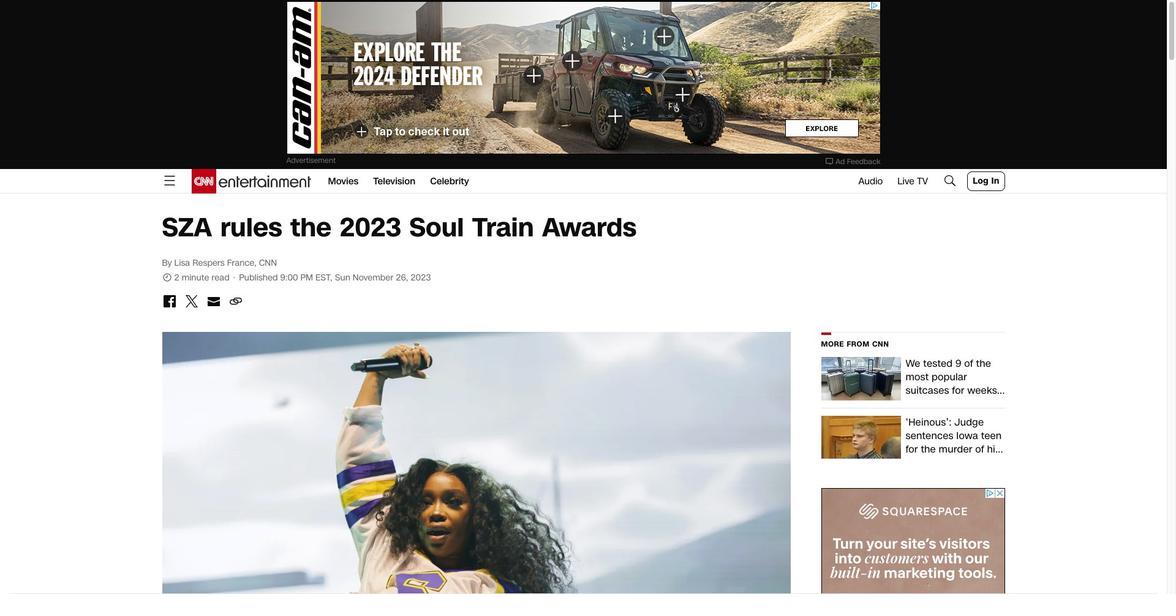 Task type: describe. For each thing, give the bounding box(es) containing it.
live tv link
[[898, 175, 929, 188]]

search icon image
[[944, 173, 958, 188]]

read
[[212, 272, 230, 284]]

published
[[239, 272, 278, 284]]

movies link
[[328, 169, 359, 194]]

9:00
[[280, 272, 298, 284]]

we tested 9 of the most popular suitcases for weeks and found 1 clear winner link
[[822, 357, 1006, 425]]

popular
[[932, 370, 968, 384]]

by lisa respers france, cnn
[[162, 257, 277, 269]]

the inside the we tested 9 of the most popular suitcases for weeks and found 1 clear winner
[[977, 357, 992, 371]]

we tested 9 of the most popular suitcases for weeks and found 1 clear winner image
[[822, 357, 901, 401]]

'heinous': judge sentences iowa teen for the murder of his spanish teacher
[[906, 415, 1003, 470]]

2
[[174, 272, 179, 284]]

audio
[[859, 175, 884, 188]]

share with facebook image
[[162, 294, 177, 309]]

france,
[[227, 257, 257, 269]]

celebrity
[[430, 175, 469, 188]]

of inside 'heinous': judge sentences iowa teen for the murder of his spanish teacher
[[976, 442, 985, 456]]

the inside 'heinous': judge sentences iowa teen for the murder of his spanish teacher
[[922, 442, 937, 456]]

live
[[898, 175, 915, 188]]

murder
[[940, 442, 973, 456]]

judge
[[955, 415, 985, 429]]

est,
[[316, 272, 333, 284]]

1
[[956, 397, 962, 411]]

in
[[992, 175, 1000, 187]]

0 vertical spatial the
[[291, 210, 332, 246]]

tested
[[924, 357, 953, 371]]

2 minute read
[[172, 272, 232, 284]]

26,
[[396, 272, 409, 284]]

sentences
[[906, 429, 954, 443]]

weeks
[[968, 384, 998, 398]]

0 horizontal spatial 2023
[[340, 210, 402, 246]]

his
[[988, 442, 1001, 456]]

awards
[[543, 210, 637, 246]]

sun
[[335, 272, 351, 284]]

tv
[[918, 175, 929, 188]]

spanish
[[906, 456, 944, 470]]

share with email image
[[206, 294, 221, 309]]

log in link
[[968, 172, 1006, 191]]

television link
[[373, 169, 416, 194]]

sza
[[162, 210, 212, 246]]

we tested 9 of the most popular suitcases for weeks and found 1 clear winner
[[906, 357, 998, 425]]



Task type: vqa. For each thing, say whether or not it's contained in the screenshot.
of in the 'Heinous': Judge sentences Iowa teen for the murder of his Spanish teacher
yes



Task type: locate. For each thing, give the bounding box(es) containing it.
clear
[[964, 397, 987, 411]]

soul
[[410, 210, 464, 246]]

television
[[373, 175, 416, 188]]

'heinous':
[[906, 415, 952, 429]]

0 horizontal spatial of
[[965, 357, 974, 371]]

celebrity link
[[430, 169, 469, 194]]

from
[[847, 340, 870, 349]]

iowa
[[957, 429, 979, 443]]

0 vertical spatial cnn
[[259, 257, 277, 269]]

1 horizontal spatial 2023
[[411, 272, 431, 284]]

0 vertical spatial 2023
[[340, 210, 402, 246]]

the
[[291, 210, 332, 246], [977, 357, 992, 371], [922, 442, 937, 456]]

published         9:00 pm est, sun november 26, 2023
[[239, 272, 431, 284]]

the down 'heinous':
[[922, 442, 937, 456]]

of left his
[[976, 442, 985, 456]]

1 horizontal spatial the
[[922, 442, 937, 456]]

log in
[[974, 175, 1000, 187]]

the right the 9
[[977, 357, 992, 371]]

for inside the we tested 9 of the most popular suitcases for weeks and found 1 clear winner
[[953, 384, 965, 398]]

and
[[906, 397, 924, 411]]

sza rules the 2023 soul train awards
[[162, 210, 637, 246]]

share with x image
[[184, 294, 199, 309]]

cnn up published
[[259, 257, 277, 269]]

1 horizontal spatial for
[[953, 384, 965, 398]]

0 vertical spatial of
[[965, 357, 974, 371]]

2023 up november
[[340, 210, 402, 246]]

of
[[965, 357, 974, 371], [976, 442, 985, 456]]

we
[[906, 357, 921, 371]]

by
[[162, 257, 172, 269]]

cnn right from
[[873, 340, 890, 349]]

0 vertical spatial for
[[953, 384, 965, 398]]

sza performs at the united center on feb. 22, 2023, in chicago. (armando l. sanchez/chicago tribune/tribune news service via getty images) image
[[162, 332, 791, 595]]

1 vertical spatial for
[[906, 442, 919, 456]]

more
[[822, 340, 845, 349]]

2023 right 26,
[[411, 272, 431, 284]]

0 vertical spatial advertisement region
[[287, 1, 881, 154]]

9
[[956, 357, 962, 371]]

0 horizontal spatial cnn
[[259, 257, 277, 269]]

'heinous': judge sentences iowa teen for the murder of his spanish teacher link
[[822, 415, 1006, 470]]

1 vertical spatial cnn
[[873, 340, 890, 349]]

pm
[[301, 272, 313, 284]]

1 horizontal spatial of
[[976, 442, 985, 456]]

of inside the we tested 9 of the most popular suitcases for weeks and found 1 clear winner
[[965, 357, 974, 371]]

winner
[[906, 411, 938, 425]]

audio link
[[859, 175, 884, 188]]

copy link to clipboard image
[[228, 294, 243, 309]]

2023
[[340, 210, 402, 246], [411, 272, 431, 284]]

most
[[906, 370, 930, 384]]

for
[[953, 384, 965, 398], [906, 442, 919, 456]]

log
[[974, 175, 989, 187]]

ad
[[836, 157, 846, 167]]

feedback
[[848, 157, 881, 167]]

found
[[927, 397, 954, 411]]

of right the 9
[[965, 357, 974, 371]]

0 horizontal spatial for
[[906, 442, 919, 456]]

train
[[473, 210, 534, 246]]

1 vertical spatial 2023
[[411, 272, 431, 284]]

ad feedback
[[836, 157, 881, 167]]

respers
[[193, 257, 225, 269]]

rules
[[220, 210, 282, 246]]

movies
[[328, 175, 359, 188]]

advertisement region
[[287, 1, 881, 154], [822, 489, 1006, 595]]

1 vertical spatial advertisement region
[[822, 489, 1006, 595]]

1 vertical spatial of
[[976, 442, 985, 456]]

november
[[353, 272, 394, 284]]

for inside 'heinous': judge sentences iowa teen for the murder of his spanish teacher
[[906, 442, 919, 456]]

open menu icon image
[[162, 173, 177, 188]]

the up pm
[[291, 210, 332, 246]]

teen
[[982, 429, 1003, 443]]

0 horizontal spatial the
[[291, 210, 332, 246]]

'heinous': judge sentences iowa teen for the murder of his spanish teacher image
[[822, 416, 901, 459]]

2 vertical spatial the
[[922, 442, 937, 456]]

1 horizontal spatial cnn
[[873, 340, 890, 349]]

minute
[[182, 272, 209, 284]]

suitcases
[[906, 384, 950, 398]]

more from cnn
[[822, 340, 890, 349]]

teacher
[[946, 456, 982, 470]]

cnn
[[259, 257, 277, 269], [873, 340, 890, 349]]

1 vertical spatial the
[[977, 357, 992, 371]]

2 horizontal spatial the
[[977, 357, 992, 371]]

lisa
[[174, 257, 190, 269]]

live tv
[[898, 175, 929, 188]]



